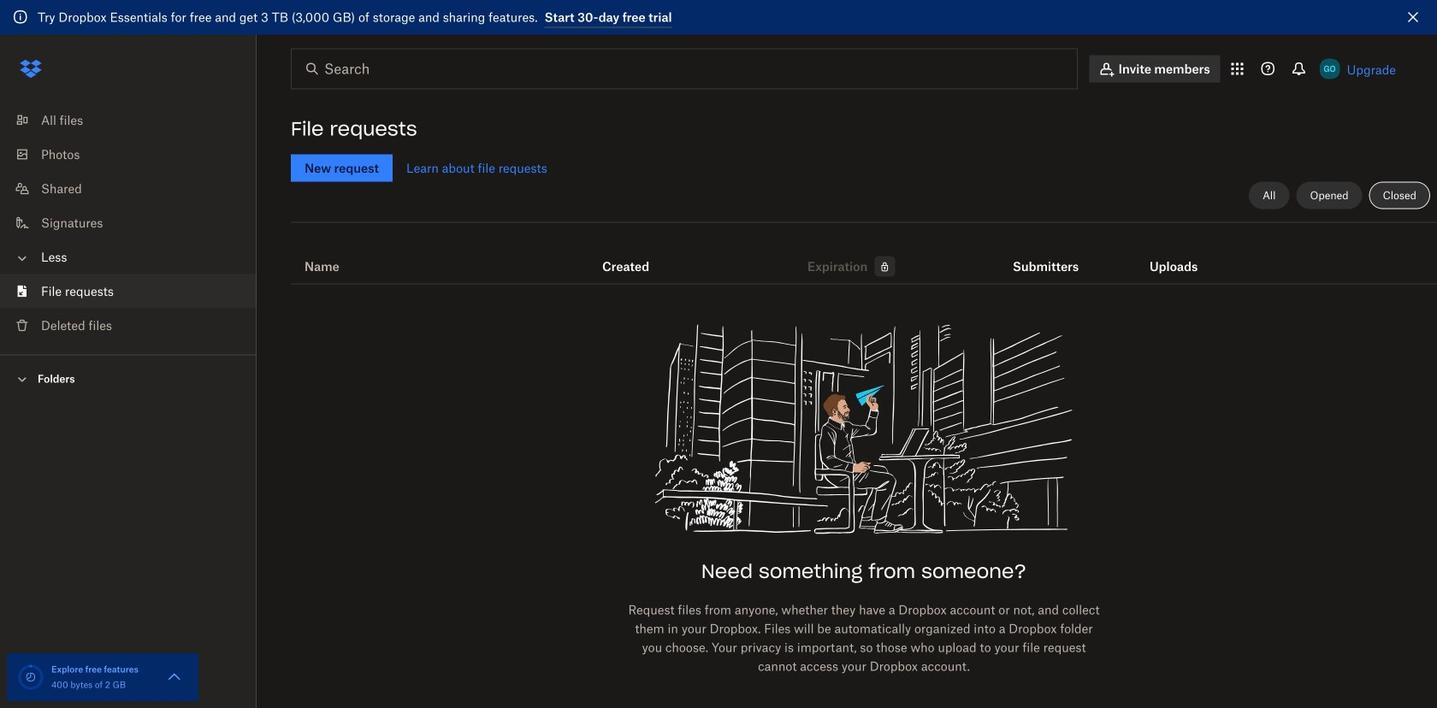 Task type: vqa. For each thing, say whether or not it's contained in the screenshot.
SEND EMAIL image
no



Task type: locate. For each thing, give the bounding box(es) containing it.
column header
[[1013, 236, 1082, 277], [1150, 236, 1219, 277]]

quota usage image
[[17, 664, 44, 691]]

row
[[291, 229, 1438, 285]]

alert
[[0, 0, 1438, 35]]

pro trial element
[[868, 256, 895, 277]]

1 horizontal spatial column header
[[1150, 236, 1219, 277]]

dropbox image
[[14, 52, 48, 86]]

2 column header from the left
[[1150, 236, 1219, 277]]

quota usage progress bar
[[17, 664, 44, 691]]

list
[[0, 93, 257, 355]]

list item
[[0, 274, 257, 308]]

0 horizontal spatial column header
[[1013, 236, 1082, 277]]

less image
[[14, 250, 31, 267]]



Task type: describe. For each thing, give the bounding box(es) containing it.
1 column header from the left
[[1013, 236, 1082, 277]]

Search in folder "Dropbox" text field
[[324, 59, 1042, 79]]



